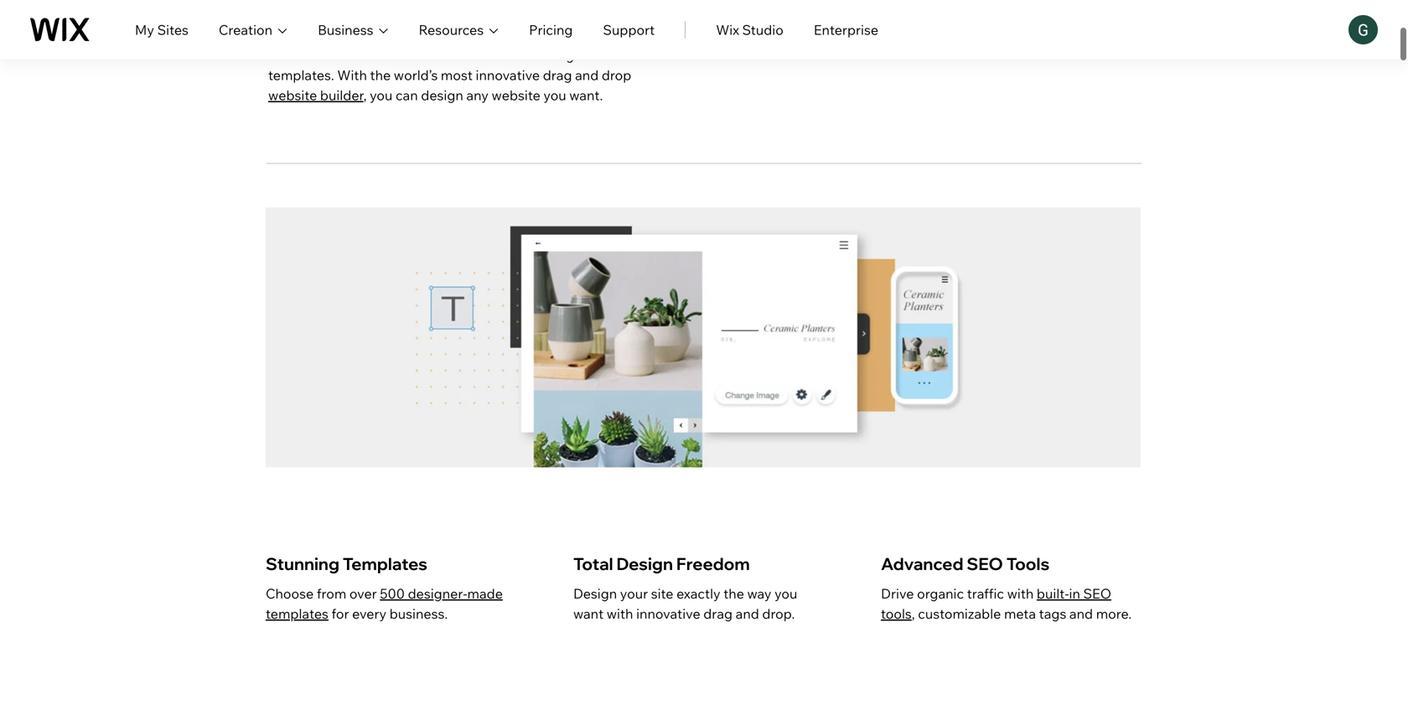 Task type: locate. For each thing, give the bounding box(es) containing it.
from for scratch
[[302, 47, 332, 63]]

design up the want at left bottom
[[574, 585, 617, 602]]

the
[[370, 67, 391, 83], [724, 585, 745, 602]]

1 horizontal spatial drag
[[704, 605, 733, 622]]

500 inside 500 designer-made templates
[[380, 585, 405, 602]]

0 vertical spatial the
[[370, 67, 391, 83]]

and inside design your site exactly the way you want with innovative drag and drop.
[[736, 605, 760, 622]]

1 vertical spatial made
[[467, 585, 503, 602]]

and down way
[[736, 605, 760, 622]]

over inside start from scratch or choose from over 500 designer-made templates. with the world's most innovative drag and drop website builder , you can design any website you want.
[[482, 47, 509, 63]]

,
[[364, 87, 367, 104], [912, 605, 915, 622]]

0 vertical spatial innovative
[[476, 67, 540, 83]]

templates
[[343, 553, 428, 574]]

1 horizontal spatial designer-
[[540, 47, 600, 63]]

0 horizontal spatial with
[[607, 605, 633, 622]]

made
[[600, 47, 635, 63], [467, 585, 503, 602]]

the down the or
[[370, 67, 391, 83]]

1 vertical spatial design
[[574, 585, 617, 602]]

world's
[[394, 67, 438, 83]]

freedom
[[677, 553, 750, 574]]

online store for ceramic planters image
[[266, 208, 1141, 467], [874, 252, 1100, 427]]

resources button
[[419, 20, 499, 40]]

0 horizontal spatial you
[[370, 87, 393, 104]]

seo right in
[[1084, 585, 1112, 602]]

and down in
[[1070, 605, 1093, 622]]

1 horizontal spatial 500
[[512, 47, 537, 63]]

designer- inside 500 designer-made templates
[[408, 585, 467, 602]]

scratch
[[335, 47, 381, 63]]

from for over
[[317, 585, 347, 602]]

my sites link
[[135, 20, 189, 40]]

0 horizontal spatial innovative
[[476, 67, 540, 83]]

wix
[[716, 21, 739, 38]]

, inside start from scratch or choose from over 500 designer-made templates. with the world's most innovative drag and drop website builder , you can design any website you want.
[[364, 87, 367, 104]]

2 website from the left
[[492, 87, 541, 104]]

0 vertical spatial designer-
[[540, 47, 600, 63]]

1 horizontal spatial made
[[600, 47, 635, 63]]

0 vertical spatial drag
[[543, 67, 572, 83]]

resources
[[419, 21, 484, 38]]

1 horizontal spatial innovative
[[636, 605, 701, 622]]

designer- down the "pricing"
[[540, 47, 600, 63]]

0 horizontal spatial seo
[[967, 553, 1003, 574]]

creation button
[[219, 20, 288, 40]]

and inside start from scratch or choose from over 500 designer-made templates. with the world's most innovative drag and drop website builder , you can design any website you want.
[[575, 67, 599, 83]]

most
[[441, 67, 473, 83]]

1 vertical spatial seo
[[1084, 585, 1112, 602]]

any
[[467, 87, 489, 104]]

drag inside design your site exactly the way you want with innovative drag and drop.
[[704, 605, 733, 622]]

1 horizontal spatial the
[[724, 585, 745, 602]]

0 vertical spatial ,
[[364, 87, 367, 104]]

1 horizontal spatial website
[[492, 87, 541, 104]]

customizable
[[918, 605, 1001, 622]]

over
[[482, 47, 509, 63], [350, 585, 377, 602]]

0 vertical spatial made
[[600, 47, 635, 63]]

list
[[266, 511, 1138, 710]]

the left way
[[724, 585, 745, 602]]

drag down exactly
[[704, 605, 733, 622]]

designer- inside start from scratch or choose from over 500 designer-made templates. with the world's most innovative drag and drop website builder , you can design any website you want.
[[540, 47, 600, 63]]

total design freedom
[[574, 553, 750, 574]]

enterprise
[[814, 21, 879, 38]]

1 vertical spatial the
[[724, 585, 745, 602]]

over up every
[[350, 585, 377, 602]]

your
[[620, 585, 648, 602]]

meta
[[1004, 605, 1036, 622]]

business button
[[318, 20, 389, 40]]

start
[[268, 47, 299, 63]]

site
[[651, 585, 674, 602]]

innovative down site
[[636, 605, 701, 622]]

1 vertical spatial drag
[[704, 605, 733, 622]]

you left want.
[[544, 87, 567, 104]]

seo up the traffic
[[967, 553, 1003, 574]]

tags
[[1039, 605, 1067, 622]]

500 up for every business.
[[380, 585, 405, 602]]

500 down the "pricing"
[[512, 47, 537, 63]]

the inside design your site exactly the way you want with innovative drag and drop.
[[724, 585, 745, 602]]

you up drop.
[[775, 585, 798, 602]]

1 horizontal spatial ,
[[912, 605, 915, 622]]

tools
[[881, 605, 912, 622]]

0 horizontal spatial designer-
[[408, 585, 467, 602]]

templates
[[266, 605, 329, 622]]

0 horizontal spatial website
[[268, 87, 317, 104]]

the inside start from scratch or choose from over 500 designer-made templates. with the world's most innovative drag and drop website builder , you can design any website you want.
[[370, 67, 391, 83]]

0 vertical spatial seo
[[967, 553, 1003, 574]]

0 horizontal spatial made
[[467, 585, 503, 602]]

0 vertical spatial 500
[[512, 47, 537, 63]]

drag up want.
[[543, 67, 572, 83]]

1 vertical spatial designer-
[[408, 585, 467, 602]]

0 vertical spatial design
[[617, 553, 673, 574]]

made inside start from scratch or choose from over 500 designer-made templates. with the world's most innovative drag and drop website builder , you can design any website you want.
[[600, 47, 635, 63]]

with down "your"
[[607, 605, 633, 622]]

0 horizontal spatial over
[[350, 585, 377, 602]]

design
[[421, 87, 464, 104]]

1 vertical spatial innovative
[[636, 605, 701, 622]]

builder
[[320, 87, 364, 104]]

support
[[603, 21, 655, 38]]

designer-
[[540, 47, 600, 63], [408, 585, 467, 602]]

business.
[[390, 605, 448, 622]]

1 vertical spatial over
[[350, 585, 377, 602]]

design up "your"
[[617, 553, 673, 574]]

advanced seo tools
[[881, 553, 1050, 574]]

0 vertical spatial over
[[482, 47, 509, 63]]

templates.
[[268, 67, 334, 83]]

1 vertical spatial with
[[607, 605, 633, 622]]

over up any
[[482, 47, 509, 63]]

0 horizontal spatial ,
[[364, 87, 367, 104]]

0 horizontal spatial 500
[[380, 585, 405, 602]]

1 vertical spatial 500
[[380, 585, 405, 602]]

support link
[[603, 20, 655, 40]]

drag inside start from scratch or choose from over 500 designer-made templates. with the world's most innovative drag and drop website builder , you can design any website you want.
[[543, 67, 572, 83]]

with up meta
[[1007, 585, 1034, 602]]

from
[[302, 47, 332, 63], [449, 47, 479, 63], [317, 585, 347, 602]]

0 horizontal spatial and
[[575, 67, 599, 83]]

from up the for
[[317, 585, 347, 602]]

and
[[575, 67, 599, 83], [736, 605, 760, 622], [1070, 605, 1093, 622]]

, down the with
[[364, 87, 367, 104]]

from up templates.
[[302, 47, 332, 63]]

profile image image
[[1349, 15, 1378, 44]]

1 horizontal spatial and
[[736, 605, 760, 622]]

0 horizontal spatial the
[[370, 67, 391, 83]]

1 horizontal spatial seo
[[1084, 585, 1112, 602]]

designer- up the business.
[[408, 585, 467, 602]]

website builder link
[[268, 87, 364, 104]]

website right any
[[492, 87, 541, 104]]

or
[[384, 47, 397, 63]]

start from scratch or choose from over 500 designer-made templates. with the world's most innovative drag and drop website builder , you can design any website you want.
[[268, 47, 635, 104]]

built-in seo tools
[[881, 585, 1112, 622]]

500
[[512, 47, 537, 63], [380, 585, 405, 602]]

you
[[370, 87, 393, 104], [544, 87, 567, 104], [775, 585, 798, 602]]

0 horizontal spatial drag
[[543, 67, 572, 83]]

for every business.
[[329, 605, 448, 622]]

1 horizontal spatial over
[[482, 47, 509, 63]]

drag
[[543, 67, 572, 83], [704, 605, 733, 622]]

website down templates.
[[268, 87, 317, 104]]

you left can
[[370, 87, 393, 104]]

design
[[617, 553, 673, 574], [574, 585, 617, 602]]

2 horizontal spatial you
[[775, 585, 798, 602]]

1 horizontal spatial you
[[544, 87, 567, 104]]

in
[[1069, 585, 1081, 602]]

and up want.
[[575, 67, 599, 83]]

with
[[1007, 585, 1034, 602], [607, 605, 633, 622]]

seo
[[967, 553, 1003, 574], [1084, 585, 1112, 602]]

innovative up any
[[476, 67, 540, 83]]

innovative
[[476, 67, 540, 83], [636, 605, 701, 622]]

1 horizontal spatial with
[[1007, 585, 1034, 602]]

website
[[268, 87, 317, 104], [492, 87, 541, 104]]

studio
[[742, 21, 784, 38]]

choose
[[400, 47, 446, 63]]

, down drive
[[912, 605, 915, 622]]

from up most
[[449, 47, 479, 63]]

choose
[[266, 585, 314, 602]]

wix studio link
[[716, 20, 784, 40]]



Task type: vqa. For each thing, say whether or not it's contained in the screenshot.
Accessories
no



Task type: describe. For each thing, give the bounding box(es) containing it.
made inside 500 designer-made templates
[[467, 585, 503, 602]]

want
[[574, 605, 604, 622]]

business
[[318, 21, 374, 38]]

500 designer-made templates link
[[266, 585, 503, 622]]

drive organic traffic with
[[881, 585, 1037, 602]]

500 designer-made templates
[[266, 585, 503, 622]]

want.
[[570, 87, 603, 104]]

you inside design your site exactly the way you want with innovative drag and drop.
[[775, 585, 798, 602]]

1 vertical spatial ,
[[912, 605, 915, 622]]

advanced
[[881, 553, 964, 574]]

seo inside built-in seo tools
[[1084, 585, 1112, 602]]

enterprise link
[[814, 20, 879, 40]]

tools
[[1007, 553, 1050, 574]]

with inside design your site exactly the way you want with innovative drag and drop.
[[607, 605, 633, 622]]

wix studio
[[716, 21, 784, 38]]

total
[[574, 553, 613, 574]]

0 vertical spatial with
[[1007, 585, 1034, 602]]

my
[[135, 21, 154, 38]]

drop.
[[763, 605, 795, 622]]

more.
[[1096, 605, 1132, 622]]

design inside design your site exactly the way you want with innovative drag and drop.
[[574, 585, 617, 602]]

drive
[[881, 585, 914, 602]]

every
[[352, 605, 387, 622]]

1 website from the left
[[268, 87, 317, 104]]

organic
[[917, 585, 964, 602]]

built-in seo tools link
[[881, 585, 1112, 622]]

pricing link
[[529, 20, 573, 40]]

500 inside start from scratch or choose from over 500 designer-made templates. with the world's most innovative drag and drop website builder , you can design any website you want.
[[512, 47, 537, 63]]

design your site exactly the way you want with innovative drag and drop.
[[574, 585, 798, 622]]

built-
[[1037, 585, 1069, 602]]

2 horizontal spatial and
[[1070, 605, 1093, 622]]

drop
[[602, 67, 632, 83]]

traffic
[[967, 585, 1004, 602]]

stunning
[[266, 553, 340, 574]]

innovative inside start from scratch or choose from over 500 designer-made templates. with the world's most innovative drag and drop website builder , you can design any website you want.
[[476, 67, 540, 83]]

my sites
[[135, 21, 189, 38]]

, customizable meta tags and more.
[[912, 605, 1132, 622]]

sites
[[157, 21, 189, 38]]

with
[[337, 67, 367, 83]]

list containing stunning templates
[[266, 511, 1138, 710]]

way
[[748, 585, 772, 602]]

stunning templates
[[266, 553, 428, 574]]

for
[[332, 605, 349, 622]]

can
[[396, 87, 418, 104]]

innovative inside design your site exactly the way you want with innovative drag and drop.
[[636, 605, 701, 622]]

creation
[[219, 21, 273, 38]]

exactly
[[677, 585, 721, 602]]

pricing
[[529, 21, 573, 38]]

choose from over
[[266, 585, 380, 602]]



